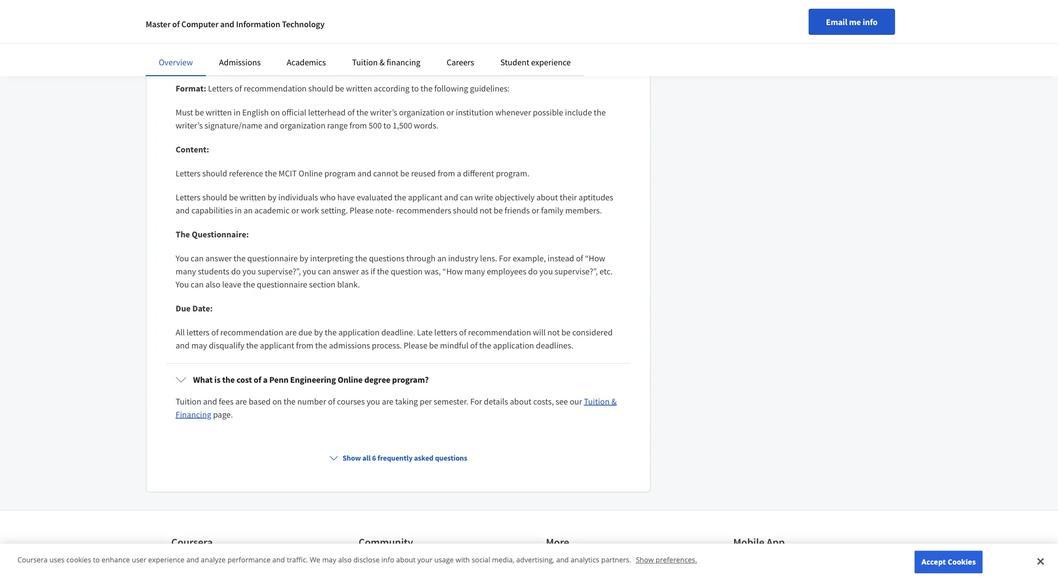 Task type: vqa. For each thing, say whether or not it's contained in the screenshot.
reused
yes



Task type: locate. For each thing, give the bounding box(es) containing it.
by
[[268, 192, 277, 203], [300, 253, 308, 264], [314, 327, 323, 338]]

a left different
[[457, 168, 461, 179]]

from left 500
[[350, 120, 367, 131]]

analytics
[[571, 555, 599, 565]]

0 horizontal spatial application
[[339, 327, 380, 338]]

0 vertical spatial may
[[191, 340, 207, 351]]

please inside all letters of recommendation are due by the application deadline. late letters of recommendation will not be considered and may disqualify the applicant from the admissions process. please be mindful of the application deadlines.
[[404, 340, 428, 351]]

tuition for tuition & financing
[[352, 57, 378, 68]]

2 vertical spatial to
[[93, 555, 100, 565]]

1 horizontal spatial an
[[437, 253, 447, 264]]

coursera inside privacy "alert dialog"
[[17, 555, 48, 565]]

and down 'all'
[[176, 340, 190, 351]]

2 vertical spatial by
[[314, 327, 323, 338]]

section
[[309, 279, 336, 290]]

may left disqualify
[[191, 340, 207, 351]]

application
[[339, 327, 380, 338], [493, 340, 534, 351]]

of
[[172, 19, 180, 29], [323, 61, 330, 72], [235, 83, 242, 94], [347, 107, 355, 118], [576, 253, 583, 264], [211, 327, 219, 338], [459, 327, 466, 338], [470, 340, 478, 351], [254, 374, 261, 385], [328, 396, 335, 407]]

0 horizontal spatial writer's
[[176, 120, 203, 131]]

show right partners.
[[636, 555, 654, 565]]

on
[[271, 107, 280, 118], [272, 396, 282, 407]]

disqualify
[[209, 340, 244, 351]]

0 horizontal spatial an
[[244, 205, 253, 216]]

written up "academic" at the left
[[240, 192, 266, 203]]

you down the
[[176, 253, 189, 264]]

2 vertical spatial letters
[[176, 192, 201, 203]]

1 what from the top
[[193, 61, 213, 72]]

letterhead
[[308, 107, 346, 118]]

email me info button
[[809, 9, 895, 35]]

be right must
[[195, 107, 204, 118]]

email me info
[[826, 16, 878, 27]]

coursera left uses
[[17, 555, 48, 565]]

0 horizontal spatial a
[[263, 374, 268, 385]]

recommendation down guidelines
[[244, 83, 307, 94]]

of right master
[[172, 19, 180, 29]]

be left friends
[[494, 205, 503, 216]]

1 horizontal spatial &
[[612, 396, 617, 407]]

or down individuals
[[291, 205, 299, 216]]

to right 500
[[384, 120, 391, 131]]

what
[[193, 61, 213, 72], [193, 374, 213, 385]]

deadlines.
[[536, 340, 574, 351]]

letters right 'all'
[[187, 327, 210, 338]]

tuition right the our
[[584, 396, 610, 407]]

0 vertical spatial show
[[343, 453, 361, 463]]

applicant
[[408, 192, 443, 203], [260, 340, 294, 351]]

1 horizontal spatial many
[[465, 266, 485, 277]]

tuition for tuition and fees are based on the number of courses you are taking per semester. for details about costs, see our
[[176, 396, 201, 407]]

1 horizontal spatial supervise?",
[[555, 266, 598, 277]]

or down following
[[446, 107, 454, 118]]

1 vertical spatial by
[[300, 253, 308, 264]]

be up the 'letterhead'
[[335, 83, 344, 94]]

0 vertical spatial on
[[271, 107, 280, 118]]

the right mindful at the bottom of page
[[479, 340, 491, 351]]

the up "leave" at the top left of page
[[234, 253, 246, 264]]

experience
[[531, 57, 571, 68], [148, 555, 185, 565]]

tuition & financing link
[[176, 396, 617, 420]]

1 horizontal spatial please
[[404, 340, 428, 351]]

0 horizontal spatial from
[[296, 340, 314, 351]]

0 vertical spatial "how
[[585, 253, 606, 264]]

1 vertical spatial writer's
[[176, 120, 203, 131]]

show left all
[[343, 453, 361, 463]]

&
[[380, 57, 385, 68], [612, 396, 617, 407]]

1 vertical spatial experience
[[148, 555, 185, 565]]

info down community
[[382, 555, 394, 565]]

1 horizontal spatial organization
[[399, 107, 445, 118]]

1 horizontal spatial writer's
[[370, 107, 397, 118]]

1 vertical spatial also
[[338, 555, 352, 565]]

accept cookies button
[[915, 551, 983, 574]]

are inside all letters of recommendation are due by the application deadline. late letters of recommendation will not be considered and may disqualify the applicant from the admissions process. please be mindful of the application deadlines.
[[285, 327, 297, 338]]

0 horizontal spatial also
[[205, 279, 220, 290]]

writer's up 500
[[370, 107, 397, 118]]

1 horizontal spatial to
[[384, 120, 391, 131]]

written
[[346, 83, 372, 94], [206, 107, 232, 118], [240, 192, 266, 203]]

2 what from the top
[[193, 374, 213, 385]]

1 horizontal spatial "how
[[585, 253, 606, 264]]

1 horizontal spatial about
[[510, 396, 532, 407]]

2 vertical spatial written
[[240, 192, 266, 203]]

are left due
[[285, 327, 297, 338]]

0 vertical spatial written
[[346, 83, 372, 94]]

admissions
[[219, 57, 261, 68]]

0 horizontal spatial do
[[231, 266, 241, 277]]

and down english
[[264, 120, 278, 131]]

1 horizontal spatial written
[[240, 192, 266, 203]]

an inside you can answer the questionnaire by interpreting the questions through an industry lens. for example, instead of "how many students do you supervise?", you can answer as if the question was, "how many employees do you supervise?", etc. you can also leave the questionnaire section blank.
[[437, 253, 447, 264]]

0 horizontal spatial may
[[191, 340, 207, 351]]

are
[[214, 61, 227, 72], [285, 327, 297, 338], [235, 396, 247, 407], [382, 396, 394, 407]]

of inside what are the guidelines for letters of recommendation? dropdown button
[[323, 61, 330, 72]]

from inside all letters of recommendation are due by the application deadline. late letters of recommendation will not be considered and may disqualify the applicant from the admissions process. please be mindful of the application deadlines.
[[296, 340, 314, 351]]

from inside must be written in english on official letterhead of the writer's organization or institution whenever possible include the writer's signature/name and organization range from 500 to 1,500 words.
[[350, 120, 367, 131]]

from for late
[[296, 340, 314, 351]]

0 vertical spatial not
[[480, 205, 492, 216]]

english
[[242, 107, 269, 118]]

what up format:
[[193, 61, 213, 72]]

0 horizontal spatial not
[[480, 205, 492, 216]]

1 many from the left
[[176, 266, 196, 277]]

& left financing
[[380, 57, 385, 68]]

1 horizontal spatial info
[[863, 16, 878, 27]]

you up section
[[303, 266, 316, 277]]

1 horizontal spatial questions
[[435, 453, 467, 463]]

for up employees
[[499, 253, 511, 264]]

0 vertical spatial what
[[193, 61, 213, 72]]

to right cookies
[[93, 555, 100, 565]]

industry
[[448, 253, 478, 264]]

please
[[350, 205, 373, 216], [404, 340, 428, 351]]

learners
[[359, 562, 386, 571]]

are inside dropdown button
[[214, 61, 227, 72]]

of up range
[[347, 107, 355, 118]]

written down recommendation?
[[346, 83, 372, 94]]

asked
[[414, 453, 434, 463]]

online up courses
[[338, 374, 363, 385]]

the left following
[[421, 83, 433, 94]]

1 vertical spatial letters
[[176, 168, 201, 179]]

questionnaire left section
[[257, 279, 307, 290]]

to inside must be written in english on official letterhead of the writer's organization or institution whenever possible include the writer's signature/name and organization range from 500 to 1,500 words.
[[384, 120, 391, 131]]

0 horizontal spatial &
[[380, 57, 385, 68]]

of right cost at the left of the page
[[254, 374, 261, 385]]

an left "academic" at the left
[[244, 205, 253, 216]]

computer
[[181, 19, 219, 29]]

and
[[220, 19, 234, 29], [264, 120, 278, 131], [358, 168, 372, 179], [444, 192, 458, 203], [176, 205, 190, 216], [176, 340, 190, 351], [203, 396, 217, 407], [186, 555, 199, 565], [272, 555, 285, 565], [556, 555, 569, 565]]

considered
[[572, 327, 613, 338]]

for left details at the bottom of the page
[[470, 396, 482, 407]]

may inside privacy "alert dialog"
[[322, 555, 336, 565]]

0 horizontal spatial many
[[176, 266, 196, 277]]

different
[[463, 168, 494, 179]]

the down format: letters of recommendation should be written according to the following guidelines:
[[357, 107, 369, 118]]

0 vertical spatial online
[[299, 168, 323, 179]]

0 vertical spatial questions
[[369, 253, 405, 264]]

a inside dropdown button
[[263, 374, 268, 385]]

letters inside letters should be written by individuals who have evaluated the applicant and can write objectively about their aptitudes and capabilities in an academic or work setting. please note- recommenders should not be friends or family members.
[[176, 192, 201, 203]]

evaluated
[[357, 192, 393, 203]]

admissions
[[329, 340, 370, 351]]

about up family
[[537, 192, 558, 203]]

0 horizontal spatial "how
[[443, 266, 463, 277]]

organization down official
[[280, 120, 326, 131]]

to right according
[[411, 83, 419, 94]]

the left admissions on the left bottom
[[315, 340, 327, 351]]

careers
[[447, 57, 474, 68]]

answer
[[205, 253, 232, 264], [333, 266, 359, 277]]

should left reference
[[202, 168, 227, 179]]

from for writer's
[[350, 120, 367, 131]]

of right instead
[[576, 253, 583, 264]]

show inside show all 6 frequently asked questions dropdown button
[[343, 453, 361, 463]]

info inside privacy "alert dialog"
[[382, 555, 394, 565]]

about link
[[171, 562, 191, 571]]

master of computer and information technology
[[146, 19, 325, 29]]

1 horizontal spatial also
[[338, 555, 352, 565]]

not
[[480, 205, 492, 216], [548, 327, 560, 338]]

be
[[335, 83, 344, 94], [195, 107, 204, 118], [400, 168, 409, 179], [229, 192, 238, 203], [494, 205, 503, 216], [562, 327, 571, 338], [429, 340, 438, 351]]

app
[[767, 536, 785, 549]]

by left interpreting
[[300, 253, 308, 264]]

engineering
[[290, 374, 336, 385]]

of right mindful at the bottom of page
[[470, 340, 478, 351]]

can inside letters should be written by individuals who have evaluated the applicant and can write objectively about their aptitudes and capabilities in an academic or work setting. please note- recommenders should not be friends or family members.
[[460, 192, 473, 203]]

format: letters of recommendation should be written according to the following guidelines:
[[176, 83, 510, 94]]

info inside button
[[863, 16, 878, 27]]

applicant inside all letters of recommendation are due by the application deadline. late letters of recommendation will not be considered and may disqualify the applicant from the admissions process. please be mindful of the application deadlines.
[[260, 340, 294, 351]]

what is the cost of a penn engineering online degree program? button
[[167, 364, 630, 395]]

tuition
[[352, 57, 378, 68], [176, 396, 201, 407], [584, 396, 610, 407]]

in
[[234, 107, 241, 118], [235, 205, 242, 216]]

0 horizontal spatial show
[[343, 453, 361, 463]]

questions up if
[[369, 253, 405, 264]]

writer's
[[370, 107, 397, 118], [176, 120, 203, 131]]

1 horizontal spatial application
[[493, 340, 534, 351]]

should up capabilities on the top of the page
[[202, 192, 227, 203]]

mobile
[[733, 536, 765, 549]]

2 horizontal spatial to
[[411, 83, 419, 94]]

may inside all letters of recommendation are due by the application deadline. late letters of recommendation will not be considered and may disqualify the applicant from the admissions process. please be mindful of the application deadlines.
[[191, 340, 207, 351]]

answer up blank.
[[333, 266, 359, 277]]

0 horizontal spatial info
[[382, 555, 394, 565]]

letters down content: in the top left of the page
[[176, 168, 201, 179]]

family
[[541, 205, 564, 216]]

coursera up about link
[[171, 536, 213, 549]]

of up mindful at the bottom of page
[[459, 327, 466, 338]]

1 vertical spatial not
[[548, 327, 560, 338]]

1 horizontal spatial online
[[338, 374, 363, 385]]

can
[[460, 192, 473, 203], [191, 253, 204, 264], [318, 266, 331, 277], [191, 279, 204, 290]]

1 vertical spatial show
[[636, 555, 654, 565]]

0 horizontal spatial please
[[350, 205, 373, 216]]

should
[[308, 83, 333, 94], [202, 168, 227, 179], [202, 192, 227, 203], [453, 205, 478, 216]]

their
[[560, 192, 577, 203]]

from down due
[[296, 340, 314, 351]]

0 vertical spatial to
[[411, 83, 419, 94]]

0 horizontal spatial to
[[93, 555, 100, 565]]

about
[[171, 562, 191, 571]]

due date:
[[176, 303, 213, 314]]

0 horizontal spatial written
[[206, 107, 232, 118]]

questionnaire down "academic" at the left
[[247, 253, 298, 264]]

1 vertical spatial please
[[404, 340, 428, 351]]

1 horizontal spatial from
[[350, 120, 367, 131]]

can down students
[[191, 279, 204, 290]]

writer's down must
[[176, 120, 203, 131]]

of up format: letters of recommendation should be written according to the following guidelines:
[[323, 61, 330, 72]]

1 horizontal spatial show
[[636, 555, 654, 565]]

0 vertical spatial also
[[205, 279, 220, 290]]

0 vertical spatial please
[[350, 205, 373, 216]]

& right the our
[[612, 396, 617, 407]]

from right reused
[[438, 168, 455, 179]]

1 vertical spatial what
[[193, 374, 213, 385]]

not up deadlines.
[[548, 327, 560, 338]]

in inside must be written in english on official letterhead of the writer's organization or institution whenever possible include the writer's signature/name and organization range from 500 to 1,500 words.
[[234, 107, 241, 118]]

cookies
[[66, 555, 91, 565]]

application up admissions on the left bottom
[[339, 327, 380, 338]]

0 vertical spatial by
[[268, 192, 277, 203]]

2 vertical spatial about
[[396, 555, 416, 565]]

show preferences. link
[[636, 555, 697, 565]]

show
[[343, 453, 361, 463], [636, 555, 654, 565]]

be inside must be written in english on official letterhead of the writer's organization or institution whenever possible include the writer's signature/name and organization range from 500 to 1,500 words.
[[195, 107, 204, 118]]

1 vertical spatial may
[[322, 555, 336, 565]]

1 horizontal spatial applicant
[[408, 192, 443, 203]]

1 vertical spatial organization
[[280, 120, 326, 131]]

or inside must be written in english on official letterhead of the writer's organization or institution whenever possible include the writer's signature/name and organization range from 500 to 1,500 words.
[[446, 107, 454, 118]]

please down late
[[404, 340, 428, 351]]

student experience
[[500, 57, 571, 68]]

2 horizontal spatial tuition
[[584, 396, 610, 407]]

2 horizontal spatial or
[[532, 205, 539, 216]]

degree
[[364, 374, 391, 385]]

1 horizontal spatial tuition
[[352, 57, 378, 68]]

1 vertical spatial an
[[437, 253, 447, 264]]

the left the number
[[284, 396, 296, 407]]

on inside must be written in english on official letterhead of the writer's organization or institution whenever possible include the writer's signature/name and organization range from 500 to 1,500 words.
[[271, 107, 280, 118]]

1 vertical spatial for
[[470, 396, 482, 407]]

2 you from the top
[[176, 279, 189, 290]]

letters up capabilities on the top of the page
[[176, 192, 201, 203]]

tuition & financing link
[[352, 57, 421, 68]]

to
[[411, 83, 419, 94], [384, 120, 391, 131], [93, 555, 100, 565]]

& inside the tuition & financing
[[612, 396, 617, 407]]

by up "academic" at the left
[[268, 192, 277, 203]]

also down students
[[205, 279, 220, 290]]

1 vertical spatial questionnaire
[[257, 279, 307, 290]]

to inside privacy "alert dialog"
[[93, 555, 100, 565]]

you up due
[[176, 279, 189, 290]]

by inside letters should be written by individuals who have evaluated the applicant and can write objectively about their aptitudes and capabilities in an academic or work setting. please note- recommenders should not be friends or family members.
[[268, 192, 277, 203]]

recommendation for are
[[220, 327, 283, 338]]

letters up mindful at the bottom of page
[[434, 327, 457, 338]]

show inside privacy "alert dialog"
[[636, 555, 654, 565]]

have
[[338, 192, 355, 203]]

program.
[[496, 168, 530, 179]]

questionnaire
[[247, 253, 298, 264], [257, 279, 307, 290]]

questions right asked
[[435, 453, 467, 463]]

0 horizontal spatial experience
[[148, 555, 185, 565]]

the right disqualify
[[246, 340, 258, 351]]

experience right student
[[531, 57, 571, 68]]

0 horizontal spatial by
[[268, 192, 277, 203]]

mobile app
[[733, 536, 785, 549]]

please inside letters should be written by individuals who have evaluated the applicant and can write objectively about their aptitudes and capabilities in an academic or work setting. please note- recommenders should not be friends or family members.
[[350, 205, 373, 216]]

letters right format:
[[208, 83, 233, 94]]

tuition up financing
[[176, 396, 201, 407]]

2 do from the left
[[528, 266, 538, 277]]

0 vertical spatial an
[[244, 205, 253, 216]]

1 vertical spatial to
[[384, 120, 391, 131]]

1 vertical spatial info
[[382, 555, 394, 565]]

1 vertical spatial written
[[206, 107, 232, 118]]

work
[[301, 205, 319, 216]]

letters
[[296, 61, 321, 72], [187, 327, 210, 338], [434, 327, 457, 338]]

applicant inside letters should be written by individuals who have evaluated the applicant and can write objectively about their aptitudes and capabilities in an academic or work setting. please note- recommenders should not be friends or family members.
[[408, 192, 443, 203]]

please down evaluated
[[350, 205, 373, 216]]

2 horizontal spatial letters
[[434, 327, 457, 338]]

0 horizontal spatial about
[[396, 555, 416, 565]]

tuition up format: letters of recommendation should be written according to the following guidelines:
[[352, 57, 378, 68]]

on right based
[[272, 396, 282, 407]]

2 many from the left
[[465, 266, 485, 277]]

1 vertical spatial you
[[176, 279, 189, 290]]

of inside what is the cost of a penn engineering online degree program? dropdown button
[[254, 374, 261, 385]]

supervise?",
[[258, 266, 301, 277], [555, 266, 598, 277]]

0 vertical spatial &
[[380, 57, 385, 68]]

questionnaire:
[[192, 229, 249, 240]]

experience right user at the left
[[148, 555, 185, 565]]

what for what is the cost of a penn engineering online degree program?
[[193, 374, 213, 385]]

recommenders
[[396, 205, 451, 216]]

1 horizontal spatial for
[[499, 253, 511, 264]]

the up note-
[[394, 192, 406, 203]]

tuition for tuition & financing
[[584, 396, 610, 407]]

on for english
[[271, 107, 280, 118]]

about left 'costs,'
[[510, 396, 532, 407]]

written inside letters should be written by individuals who have evaluated the applicant and can write objectively about their aptitudes and capabilities in an academic or work setting. please note- recommenders should not be friends or family members.
[[240, 192, 266, 203]]

0 vertical spatial for
[[499, 253, 511, 264]]

show all 6 frequently asked questions
[[343, 453, 467, 463]]

0 vertical spatial a
[[457, 168, 461, 179]]

0 vertical spatial applicant
[[408, 192, 443, 203]]

1 horizontal spatial may
[[322, 555, 336, 565]]

about inside privacy "alert dialog"
[[396, 555, 416, 565]]

2 vertical spatial from
[[296, 340, 314, 351]]

what left is
[[193, 374, 213, 385]]

admissions link
[[219, 57, 261, 68]]

academics
[[287, 57, 326, 68]]

disclose
[[353, 555, 380, 565]]

0 horizontal spatial supervise?",
[[258, 266, 301, 277]]

1 vertical spatial &
[[612, 396, 617, 407]]

0 vertical spatial info
[[863, 16, 878, 27]]

coursera for coursera
[[171, 536, 213, 549]]

program?
[[392, 374, 429, 385]]

1 you from the top
[[176, 253, 189, 264]]

do
[[231, 266, 241, 277], [528, 266, 538, 277]]

tuition inside the tuition & financing
[[584, 396, 610, 407]]

0 vertical spatial experience
[[531, 57, 571, 68]]



Task type: describe. For each thing, give the bounding box(es) containing it.
see
[[556, 396, 568, 407]]

the right if
[[377, 266, 389, 277]]

deadline.
[[381, 327, 415, 338]]

courses
[[337, 396, 365, 407]]

by inside you can answer the questionnaire by interpreting the questions through an industry lens. for example, instead of "how many students do you supervise?", you can answer as if the question was, "how many employees do you supervise?", etc. you can also leave the questionnaire section blank.
[[300, 253, 308, 264]]

master
[[146, 19, 171, 29]]

also inside you can answer the questionnaire by interpreting the questions through an industry lens. for example, instead of "how many students do you supervise?", you can answer as if the question was, "how many employees do you supervise?", etc. you can also leave the questionnaire section blank.
[[205, 279, 220, 290]]

student
[[500, 57, 529, 68]]

through
[[406, 253, 436, 264]]

should down the write
[[453, 205, 478, 216]]

what are the guidelines for letters of recommendation?
[[193, 61, 401, 72]]

content:
[[176, 144, 209, 155]]

be up capabilities on the top of the page
[[229, 192, 238, 203]]

by inside all letters of recommendation are due by the application deadline. late letters of recommendation will not be considered and may disqualify the applicant from the admissions process. please be mindful of the application deadlines.
[[314, 327, 323, 338]]

what is the cost of a penn engineering online degree program?
[[193, 374, 429, 385]]

words.
[[414, 120, 439, 131]]

of up disqualify
[[211, 327, 219, 338]]

collapsed list
[[164, 0, 633, 435]]

according
[[374, 83, 410, 94]]

academic
[[254, 205, 290, 216]]

0 horizontal spatial organization
[[280, 120, 326, 131]]

of inside you can answer the questionnaire by interpreting the questions through an industry lens. for example, instead of "how many students do you supervise?", you can answer as if the question was, "how many employees do you supervise?", etc. you can also leave the questionnaire section blank.
[[576, 253, 583, 264]]

employees
[[487, 266, 527, 277]]

0 horizontal spatial for
[[470, 396, 482, 407]]

coursera for coursera uses cookies to enhance user experience and analyze performance and traffic. we may also disclose info about your usage with social media, advertising, and analytics partners. show preferences.
[[17, 555, 48, 565]]

instead
[[548, 253, 574, 264]]

online inside dropdown button
[[338, 374, 363, 385]]

press
[[546, 562, 563, 571]]

1 horizontal spatial experience
[[531, 57, 571, 68]]

you down instead
[[540, 266, 553, 277]]

questions inside dropdown button
[[435, 453, 467, 463]]

information
[[236, 19, 280, 29]]

learners link
[[359, 562, 386, 571]]

show all 6 frequently asked questions button
[[325, 448, 472, 468]]

be down late
[[429, 340, 438, 351]]

are left taking
[[382, 396, 394, 407]]

the inside letters should be written by individuals who have evaluated the applicant and can write objectively about their aptitudes and capabilities in an academic or work setting. please note- recommenders should not be friends or family members.
[[394, 192, 406, 203]]

etc.
[[600, 266, 613, 277]]

not inside letters should be written by individuals who have evaluated the applicant and can write objectively about their aptitudes and capabilities in an academic or work setting. please note- recommenders should not be friends or family members.
[[480, 205, 492, 216]]

you can answer the questionnaire by interpreting the questions through an industry lens. for example, instead of "how many students do you supervise?", you can answer as if the question was, "how many employees do you supervise?", etc. you can also leave the questionnaire section blank.
[[176, 253, 613, 290]]

email
[[826, 16, 848, 27]]

mcit
[[279, 168, 297, 179]]

coursera uses cookies to enhance user experience and analyze performance and traffic. we may also disclose info about your usage with social media, advertising, and analytics partners. show preferences.
[[17, 555, 697, 565]]

note-
[[375, 205, 395, 216]]

what for what are the guidelines for letters of recommendation?
[[193, 61, 213, 72]]

interpreting
[[310, 253, 354, 264]]

not inside all letters of recommendation are due by the application deadline. late letters of recommendation will not be considered and may disqualify the applicant from the admissions process. please be mindful of the application deadlines.
[[548, 327, 560, 338]]

of inside must be written in english on official letterhead of the writer's organization or institution whenever possible include the writer's signature/name and organization range from 500 to 1,500 words.
[[347, 107, 355, 118]]

performance
[[228, 555, 271, 565]]

letters inside what are the guidelines for letters of recommendation? dropdown button
[[296, 61, 321, 72]]

letters for be
[[176, 192, 201, 203]]

500
[[369, 120, 382, 131]]

fees
[[219, 396, 234, 407]]

1 vertical spatial application
[[493, 340, 534, 351]]

range
[[327, 120, 348, 131]]

questions inside you can answer the questionnaire by interpreting the questions through an industry lens. for example, instead of "how many students do you supervise?", you can answer as if the question was, "how many employees do you supervise?", etc. you can also leave the questionnaire section blank.
[[369, 253, 405, 264]]

and up recommenders
[[444, 192, 458, 203]]

official
[[282, 107, 306, 118]]

the questionnaire:
[[176, 229, 249, 240]]

question
[[391, 266, 423, 277]]

accept cookies
[[922, 557, 976, 567]]

careers link
[[447, 57, 474, 68]]

recommendation for should
[[244, 83, 307, 94]]

cost
[[237, 374, 252, 385]]

community
[[359, 536, 413, 549]]

and left cannot
[[358, 168, 372, 179]]

be left reused
[[400, 168, 409, 179]]

written inside must be written in english on official letterhead of the writer's organization or institution whenever possible include the writer's signature/name and organization range from 500 to 1,500 words.
[[206, 107, 232, 118]]

recommendation left 'will'
[[468, 327, 531, 338]]

on for based
[[272, 396, 282, 407]]

and left traffic.
[[272, 555, 285, 565]]

academics link
[[287, 57, 326, 68]]

about for with
[[396, 555, 416, 565]]

you down degree
[[367, 396, 380, 407]]

more
[[546, 536, 569, 549]]

about inside letters should be written by individuals who have evaluated the applicant and can write objectively about their aptitudes and capabilities in an academic or work setting. please note- recommenders should not be friends or family members.
[[537, 192, 558, 203]]

and left the fees
[[203, 396, 217, 407]]

semester.
[[434, 396, 469, 407]]

privacy alert dialog
[[0, 544, 1058, 582]]

6
[[372, 453, 376, 463]]

overview link
[[159, 57, 193, 68]]

0 vertical spatial letters
[[208, 83, 233, 94]]

and up the
[[176, 205, 190, 216]]

and inside all letters of recommendation are due by the application deadline. late letters of recommendation will not be considered and may disqualify the applicant from the admissions process. please be mindful of the application deadlines.
[[176, 340, 190, 351]]

and right computer
[[220, 19, 234, 29]]

experience inside privacy "alert dialog"
[[148, 555, 185, 565]]

of down admissions link
[[235, 83, 242, 94]]

and left analyze
[[186, 555, 199, 565]]

your
[[418, 555, 433, 565]]

accept
[[922, 557, 946, 567]]

reused
[[411, 168, 436, 179]]

taking
[[395, 396, 418, 407]]

the up admissions on the left bottom
[[325, 327, 337, 338]]

be up deadlines.
[[562, 327, 571, 338]]

1 vertical spatial "how
[[443, 266, 463, 277]]

0 vertical spatial application
[[339, 327, 380, 338]]

costs,
[[533, 396, 554, 407]]

financing
[[387, 57, 421, 68]]

2 horizontal spatial written
[[346, 83, 372, 94]]

process.
[[372, 340, 402, 351]]

partners.
[[601, 555, 631, 565]]

1,500
[[393, 120, 412, 131]]

media,
[[492, 555, 515, 565]]

the right "leave" at the top left of page
[[243, 279, 255, 290]]

financing
[[176, 409, 211, 420]]

with
[[456, 555, 470, 565]]

of left courses
[[328, 396, 335, 407]]

the up as
[[355, 253, 367, 264]]

tuition & financing
[[352, 57, 421, 68]]

0 vertical spatial questionnaire
[[247, 253, 298, 264]]

who
[[320, 192, 336, 203]]

institution
[[456, 107, 494, 118]]

1 do from the left
[[231, 266, 241, 277]]

the right is
[[222, 374, 235, 385]]

aptitudes
[[579, 192, 613, 203]]

2 supervise?", from the left
[[555, 266, 598, 277]]

late
[[417, 327, 433, 338]]

& for tuition & financing
[[612, 396, 617, 407]]

also inside privacy "alert dialog"
[[338, 555, 352, 565]]

can up section
[[318, 266, 331, 277]]

cookies
[[948, 557, 976, 567]]

1 horizontal spatial answer
[[333, 266, 359, 277]]

an inside letters should be written by individuals who have evaluated the applicant and can write objectively about their aptitudes and capabilities in an academic or work setting. please note- recommenders should not be friends or family members.
[[244, 205, 253, 216]]

must
[[176, 107, 193, 118]]

if
[[371, 266, 375, 277]]

are right the fees
[[235, 396, 247, 407]]

advertising,
[[516, 555, 555, 565]]

should up the 'letterhead'
[[308, 83, 333, 94]]

date:
[[192, 303, 213, 314]]

press link
[[546, 562, 563, 571]]

frequently
[[378, 453, 413, 463]]

0 horizontal spatial letters
[[187, 327, 210, 338]]

blank.
[[337, 279, 360, 290]]

guidelines
[[243, 61, 282, 72]]

due
[[176, 303, 191, 314]]

and inside must be written in english on official letterhead of the writer's organization or institution whenever possible include the writer's signature/name and organization range from 500 to 1,500 words.
[[264, 120, 278, 131]]

whenever
[[495, 107, 531, 118]]

0 vertical spatial writer's
[[370, 107, 397, 118]]

1 vertical spatial from
[[438, 168, 455, 179]]

letters for reference
[[176, 168, 201, 179]]

the left mcit
[[265, 168, 277, 179]]

was,
[[425, 266, 441, 277]]

& for tuition & financing
[[380, 57, 385, 68]]

must be written in english on official letterhead of the writer's organization or institution whenever possible include the writer's signature/name and organization range from 500 to 1,500 words.
[[176, 107, 606, 131]]

1 supervise?", from the left
[[258, 266, 301, 277]]

is
[[214, 374, 221, 385]]

write
[[475, 192, 493, 203]]

mindful
[[440, 340, 469, 351]]

setting.
[[321, 205, 348, 216]]

the right include
[[594, 107, 606, 118]]

0 horizontal spatial or
[[291, 205, 299, 216]]

recommendation?
[[332, 61, 401, 72]]

about for our
[[510, 396, 532, 407]]

0 horizontal spatial online
[[299, 168, 323, 179]]

guidelines:
[[470, 83, 510, 94]]

for inside you can answer the questionnaire by interpreting the questions through an industry lens. for example, instead of "how many students do you supervise?", you can answer as if the question was, "how many employees do you supervise?", etc. you can also leave the questionnaire section blank.
[[499, 253, 511, 264]]

can up students
[[191, 253, 204, 264]]

the left guidelines
[[228, 61, 241, 72]]

0 horizontal spatial answer
[[205, 253, 232, 264]]

social
[[472, 555, 490, 565]]

and down more
[[556, 555, 569, 565]]

you right students
[[243, 266, 256, 277]]

details
[[484, 396, 508, 407]]

letters should be written by individuals who have evaluated the applicant and can write objectively about their aptitudes and capabilities in an academic or work setting. please note- recommenders should not be friends or family members.
[[176, 192, 613, 216]]

penn
[[269, 374, 289, 385]]

in inside letters should be written by individuals who have evaluated the applicant and can write objectively about their aptitudes and capabilities in an academic or work setting. please note- recommenders should not be friends or family members.
[[235, 205, 242, 216]]



